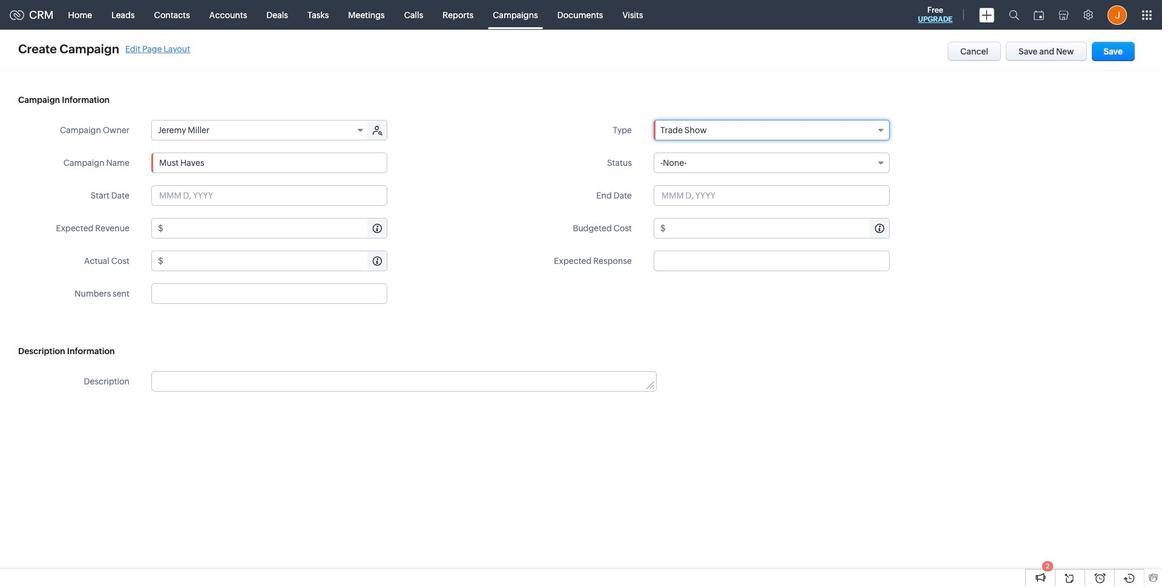Task type: describe. For each thing, give the bounding box(es) containing it.
calendar image
[[1034, 10, 1045, 20]]

1 mmm d, yyyy text field from the left
[[151, 185, 388, 206]]

profile element
[[1101, 0, 1135, 29]]



Task type: vqa. For each thing, say whether or not it's contained in the screenshot.
PROFILE element
yes



Task type: locate. For each thing, give the bounding box(es) containing it.
create menu image
[[980, 8, 995, 22]]

1 horizontal spatial mmm d, yyyy text field
[[654, 185, 890, 206]]

None text field
[[668, 219, 890, 238], [165, 251, 387, 271], [668, 219, 890, 238], [165, 251, 387, 271]]

None field
[[654, 120, 890, 140], [152, 121, 369, 140], [654, 153, 890, 173], [654, 120, 890, 140], [152, 121, 369, 140], [654, 153, 890, 173]]

create menu element
[[973, 0, 1002, 29]]

0 horizontal spatial mmm d, yyyy text field
[[151, 185, 388, 206]]

logo image
[[10, 10, 24, 20]]

MMM D, YYYY text field
[[151, 185, 388, 206], [654, 185, 890, 206]]

2 mmm d, yyyy text field from the left
[[654, 185, 890, 206]]

search image
[[1009, 10, 1020, 20]]

profile image
[[1108, 5, 1128, 25]]

search element
[[1002, 0, 1027, 30]]

None text field
[[151, 153, 388, 173], [165, 219, 387, 238], [654, 251, 890, 271], [151, 283, 388, 304], [152, 372, 657, 391], [151, 153, 388, 173], [165, 219, 387, 238], [654, 251, 890, 271], [151, 283, 388, 304], [152, 372, 657, 391]]



